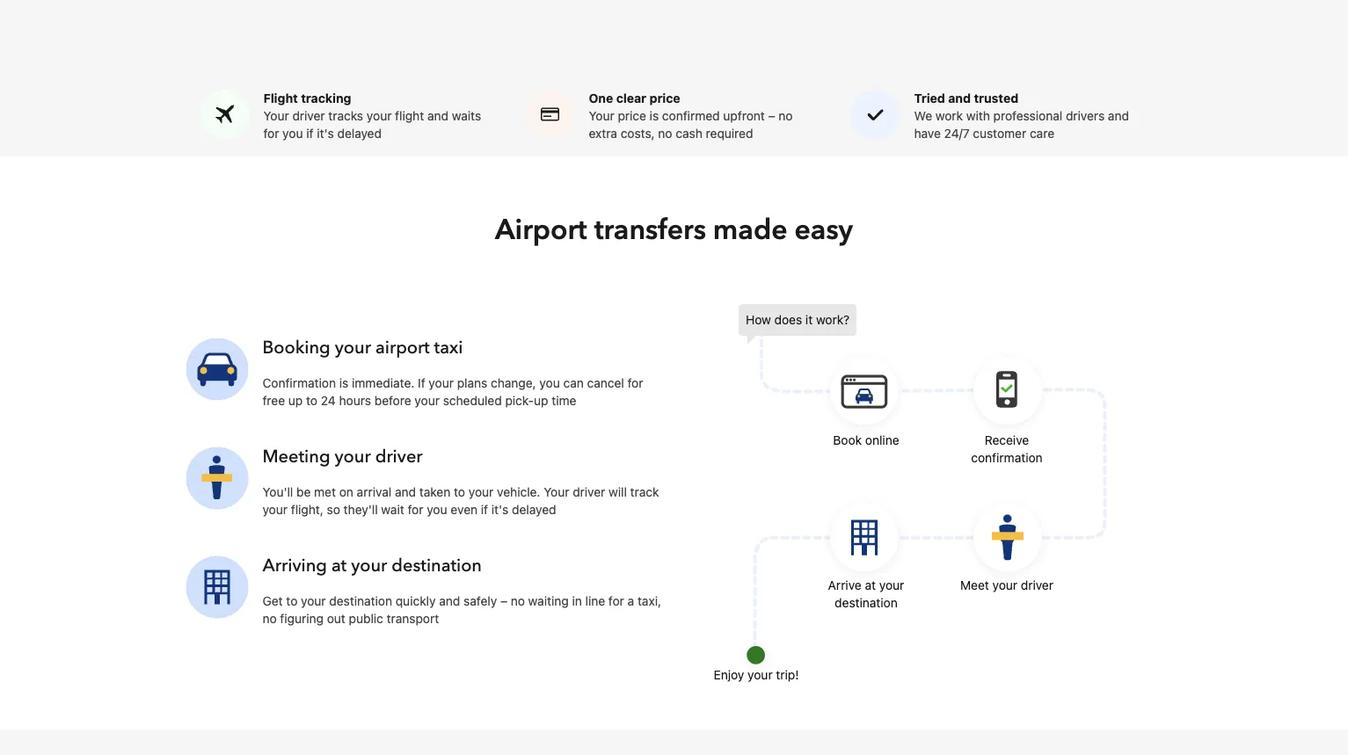 Task type: vqa. For each thing, say whether or not it's contained in the screenshot.
1st 8
no



Task type: describe. For each thing, give the bounding box(es) containing it.
immediate.
[[352, 376, 414, 391]]

required
[[706, 126, 753, 141]]

confirmation
[[262, 376, 336, 391]]

we
[[914, 109, 932, 123]]

you inside you'll be met on arrival and taken to your vehicle. your driver will track your flight, so they'll wait for you even if it's delayed
[[427, 503, 447, 517]]

for inside the flight tracking your driver tracks your flight and waits for you if it's delayed
[[263, 126, 279, 141]]

so
[[327, 503, 340, 517]]

change,
[[491, 376, 536, 391]]

time
[[552, 394, 576, 408]]

scheduled
[[443, 394, 502, 408]]

free
[[262, 394, 285, 408]]

1 vertical spatial price
[[618, 109, 646, 123]]

your inside the flight tracking your driver tracks your flight and waits for you if it's delayed
[[367, 109, 392, 123]]

taxi,
[[638, 594, 661, 609]]

no left 'cash'
[[658, 126, 672, 141]]

quickly
[[396, 594, 436, 609]]

at for arriving
[[331, 554, 347, 578]]

is inside confirmation is immediate. if your plans change, you can cancel for free up to 24 hours before your scheduled pick-up time
[[339, 376, 349, 391]]

if
[[418, 376, 425, 391]]

– inside one clear price your price is confirmed upfront – no extra costs, no cash required
[[768, 109, 775, 123]]

tried and trusted we work with professional drivers and have 24/7 customer care
[[914, 91, 1129, 141]]

get
[[262, 594, 283, 609]]

booking airport taxi image for booking your airport taxi
[[186, 338, 248, 401]]

arrive
[[828, 578, 862, 593]]

destination for arriving at your destination
[[392, 554, 482, 578]]

work?
[[816, 313, 850, 327]]

flight
[[263, 91, 298, 106]]

booking your airport taxi
[[262, 336, 463, 360]]

it's inside you'll be met on arrival and taken to your vehicle. your driver will track your flight, so they'll wait for you even if it's delayed
[[491, 503, 509, 517]]

pick-
[[505, 394, 534, 408]]

driver up arrival
[[375, 445, 423, 469]]

be
[[296, 485, 311, 500]]

you inside confirmation is immediate. if your plans change, you can cancel for free up to 24 hours before your scheduled pick-up time
[[539, 376, 560, 391]]

costs,
[[621, 126, 655, 141]]

arrive at your destination
[[828, 578, 904, 610]]

receive
[[985, 433, 1029, 448]]

wait
[[381, 503, 404, 517]]

2 up from the left
[[534, 394, 548, 408]]

they'll
[[344, 503, 378, 517]]

airport
[[375, 336, 430, 360]]

driver inside the flight tracking your driver tracks your flight and waits for you if it's delayed
[[292, 109, 325, 123]]

receive confirmation
[[971, 433, 1043, 465]]

flight,
[[291, 503, 323, 517]]

transport
[[387, 612, 439, 626]]

arriving
[[262, 554, 327, 578]]

easy
[[795, 211, 853, 249]]

in
[[572, 594, 582, 609]]

extra
[[589, 126, 617, 141]]

booking
[[262, 336, 330, 360]]

your right meet
[[992, 578, 1017, 593]]

for inside get to your destination quickly and safely – no waiting in line for a taxi, no figuring out public transport
[[608, 594, 624, 609]]

confirmation is immediate. if your plans change, you can cancel for free up to 24 hours before your scheduled pick-up time
[[262, 376, 643, 408]]

meet
[[960, 578, 989, 593]]

delayed inside the flight tracking your driver tracks your flight and waits for you if it's delayed
[[337, 126, 382, 141]]

driver right meet
[[1021, 578, 1053, 593]]

waiting
[[528, 594, 569, 609]]

arrival
[[357, 485, 392, 500]]

cancel
[[587, 376, 624, 391]]

tracking
[[301, 91, 351, 106]]

your up immediate.
[[335, 336, 371, 360]]

confirmation
[[971, 451, 1043, 465]]

your inside one clear price your price is confirmed upfront – no extra costs, no cash required
[[589, 109, 614, 123]]

if inside the flight tracking your driver tracks your flight and waits for you if it's delayed
[[306, 126, 314, 141]]

a
[[628, 594, 634, 609]]

out
[[327, 612, 345, 626]]

your up public
[[351, 554, 387, 578]]

1 up from the left
[[288, 394, 303, 408]]

your down you'll
[[262, 503, 288, 517]]

1 horizontal spatial price
[[649, 91, 680, 106]]

to inside you'll be met on arrival and taken to your vehicle. your driver will track your flight, so they'll wait for you even if it's delayed
[[454, 485, 465, 500]]

driver inside you'll be met on arrival and taken to your vehicle. your driver will track your flight, so they'll wait for you even if it's delayed
[[573, 485, 605, 500]]

meet your driver
[[960, 578, 1053, 593]]

met
[[314, 485, 336, 500]]

trusted
[[974, 91, 1019, 106]]

confirmed
[[662, 109, 720, 123]]

to inside get to your destination quickly and safely – no waiting in line for a taxi, no figuring out public transport
[[286, 594, 298, 609]]

delayed inside you'll be met on arrival and taken to your vehicle. your driver will track your flight, so they'll wait for you even if it's delayed
[[512, 503, 556, 517]]

24
[[321, 394, 336, 408]]

online
[[865, 433, 899, 448]]

figuring
[[280, 612, 324, 626]]

your down if
[[415, 394, 440, 408]]

no right upfront at the right top of the page
[[779, 109, 793, 123]]

care
[[1030, 126, 1054, 141]]

can
[[563, 376, 584, 391]]



Task type: locate. For each thing, give the bounding box(es) containing it.
your up even
[[469, 485, 494, 500]]

2 horizontal spatial your
[[589, 109, 614, 123]]

destination inside get to your destination quickly and safely – no waiting in line for a taxi, no figuring out public transport
[[329, 594, 392, 609]]

1 horizontal spatial is
[[650, 109, 659, 123]]

no down get at the bottom
[[262, 612, 277, 626]]

2 horizontal spatial you
[[539, 376, 560, 391]]

0 horizontal spatial is
[[339, 376, 349, 391]]

and left safely
[[439, 594, 460, 609]]

1 horizontal spatial to
[[306, 394, 317, 408]]

0 vertical spatial if
[[306, 126, 314, 141]]

and inside the flight tracking your driver tracks your flight and waits for you if it's delayed
[[427, 109, 449, 123]]

waits
[[452, 109, 481, 123]]

1 vertical spatial is
[[339, 376, 349, 391]]

flight
[[395, 109, 424, 123]]

taken
[[419, 485, 451, 500]]

destination down arrive
[[835, 596, 898, 610]]

0 horizontal spatial your
[[263, 109, 289, 123]]

one
[[589, 91, 613, 106]]

before
[[374, 394, 411, 408]]

your up figuring
[[301, 594, 326, 609]]

meeting your driver
[[262, 445, 423, 469]]

transfers
[[594, 211, 706, 249]]

it's
[[317, 126, 334, 141], [491, 503, 509, 517]]

destination
[[392, 554, 482, 578], [329, 594, 392, 609], [835, 596, 898, 610]]

book online
[[833, 433, 899, 448]]

1 horizontal spatial you
[[427, 503, 447, 517]]

is
[[650, 109, 659, 123], [339, 376, 349, 391]]

booking airport taxi image
[[739, 304, 1108, 674], [186, 338, 248, 401], [186, 447, 248, 510], [186, 556, 248, 619]]

you inside the flight tracking your driver tracks your flight and waits for you if it's delayed
[[282, 126, 303, 141]]

0 vertical spatial delayed
[[337, 126, 382, 141]]

customer
[[973, 126, 1026, 141]]

plans
[[457, 376, 487, 391]]

for inside confirmation is immediate. if your plans change, you can cancel for free up to 24 hours before your scheduled pick-up time
[[628, 376, 643, 391]]

0 vertical spatial is
[[650, 109, 659, 123]]

0 horizontal spatial delayed
[[337, 126, 382, 141]]

on
[[339, 485, 353, 500]]

for right wait
[[408, 503, 423, 517]]

1 horizontal spatial if
[[481, 503, 488, 517]]

driver down tracking
[[292, 109, 325, 123]]

1 vertical spatial if
[[481, 503, 488, 517]]

– right upfront at the right top of the page
[[768, 109, 775, 123]]

you'll be met on arrival and taken to your vehicle. your driver will track your flight, so they'll wait for you even if it's delayed
[[262, 485, 659, 517]]

at for arrive
[[865, 578, 876, 593]]

is up hours
[[339, 376, 349, 391]]

your left trip!
[[748, 668, 773, 683]]

booking airport taxi image for meeting your driver
[[186, 447, 248, 510]]

– inside get to your destination quickly and safely – no waiting in line for a taxi, no figuring out public transport
[[500, 594, 507, 609]]

you up time
[[539, 376, 560, 391]]

0 vertical spatial price
[[649, 91, 680, 106]]

is up costs,
[[650, 109, 659, 123]]

how
[[746, 313, 771, 327]]

it's inside the flight tracking your driver tracks your flight and waits for you if it's delayed
[[317, 126, 334, 141]]

public
[[349, 612, 383, 626]]

2 vertical spatial you
[[427, 503, 447, 517]]

if
[[306, 126, 314, 141], [481, 503, 488, 517]]

to inside confirmation is immediate. if your plans change, you can cancel for free up to 24 hours before your scheduled pick-up time
[[306, 394, 317, 408]]

for down flight
[[263, 126, 279, 141]]

destination for get to your destination quickly and safely – no waiting in line for a taxi, no figuring out public transport
[[329, 594, 392, 609]]

to up even
[[454, 485, 465, 500]]

0 vertical spatial –
[[768, 109, 775, 123]]

to left 24
[[306, 394, 317, 408]]

drivers
[[1066, 109, 1105, 123]]

driver left will
[[573, 485, 605, 500]]

clear
[[616, 91, 646, 106]]

work
[[936, 109, 963, 123]]

no
[[779, 109, 793, 123], [658, 126, 672, 141], [511, 594, 525, 609], [262, 612, 277, 626]]

at inside the arrive at your destination
[[865, 578, 876, 593]]

your inside the arrive at your destination
[[879, 578, 904, 593]]

it
[[805, 313, 813, 327]]

for right the cancel
[[628, 376, 643, 391]]

if down tracking
[[306, 126, 314, 141]]

flight tracking your driver tracks your flight and waits for you if it's delayed
[[263, 91, 481, 141]]

enjoy
[[714, 668, 744, 683]]

you
[[282, 126, 303, 141], [539, 376, 560, 391], [427, 503, 447, 517]]

professional
[[993, 109, 1062, 123]]

1 vertical spatial you
[[539, 376, 560, 391]]

trip!
[[776, 668, 799, 683]]

no left waiting
[[511, 594, 525, 609]]

your right arrive
[[879, 578, 904, 593]]

–
[[768, 109, 775, 123], [500, 594, 507, 609]]

0 horizontal spatial price
[[618, 109, 646, 123]]

1 vertical spatial delayed
[[512, 503, 556, 517]]

it's down vehicle.
[[491, 503, 509, 517]]

you down 'taken'
[[427, 503, 447, 517]]

up left time
[[534, 394, 548, 408]]

for
[[263, 126, 279, 141], [628, 376, 643, 391], [408, 503, 423, 517], [608, 594, 624, 609]]

1 horizontal spatial your
[[544, 485, 569, 500]]

destination for arrive at your destination
[[835, 596, 898, 610]]

0 vertical spatial you
[[282, 126, 303, 141]]

at right arrive
[[865, 578, 876, 593]]

up
[[288, 394, 303, 408], [534, 394, 548, 408]]

price up confirmed
[[649, 91, 680, 106]]

1 vertical spatial to
[[454, 485, 465, 500]]

0 horizontal spatial if
[[306, 126, 314, 141]]

2 vertical spatial to
[[286, 594, 298, 609]]

1 horizontal spatial –
[[768, 109, 775, 123]]

0 vertical spatial to
[[306, 394, 317, 408]]

line
[[585, 594, 605, 609]]

your left flight
[[367, 109, 392, 123]]

how does it work?
[[746, 313, 850, 327]]

is inside one clear price your price is confirmed upfront – no extra costs, no cash required
[[650, 109, 659, 123]]

and up work
[[948, 91, 971, 106]]

if inside you'll be met on arrival and taken to your vehicle. your driver will track your flight, so they'll wait for you even if it's delayed
[[481, 503, 488, 517]]

destination up public
[[329, 594, 392, 609]]

0 horizontal spatial –
[[500, 594, 507, 609]]

cash
[[676, 126, 703, 141]]

your down flight
[[263, 109, 289, 123]]

0 horizontal spatial to
[[286, 594, 298, 609]]

track
[[630, 485, 659, 500]]

24/7
[[944, 126, 970, 141]]

2 horizontal spatial to
[[454, 485, 465, 500]]

1 horizontal spatial delayed
[[512, 503, 556, 517]]

delayed down vehicle.
[[512, 503, 556, 517]]

book
[[833, 433, 862, 448]]

your inside the flight tracking your driver tracks your flight and waits for you if it's delayed
[[263, 109, 289, 123]]

1 vertical spatial it's
[[491, 503, 509, 517]]

1 vertical spatial –
[[500, 594, 507, 609]]

will
[[609, 485, 627, 500]]

– right safely
[[500, 594, 507, 609]]

your up on
[[335, 445, 371, 469]]

0 horizontal spatial it's
[[317, 126, 334, 141]]

and right flight
[[427, 109, 449, 123]]

and
[[948, 91, 971, 106], [427, 109, 449, 123], [1108, 109, 1129, 123], [395, 485, 416, 500], [439, 594, 460, 609]]

tried
[[914, 91, 945, 106]]

and right drivers
[[1108, 109, 1129, 123]]

your inside get to your destination quickly and safely – no waiting in line for a taxi, no figuring out public transport
[[301, 594, 326, 609]]

at right arriving
[[331, 554, 347, 578]]

taxi
[[434, 336, 463, 360]]

for inside you'll be met on arrival and taken to your vehicle. your driver will track your flight, so they'll wait for you even if it's delayed
[[408, 503, 423, 517]]

up down "confirmation"
[[288, 394, 303, 408]]

for left a
[[608, 594, 624, 609]]

and inside you'll be met on arrival and taken to your vehicle. your driver will track your flight, so they'll wait for you even if it's delayed
[[395, 485, 416, 500]]

with
[[966, 109, 990, 123]]

your
[[263, 109, 289, 123], [589, 109, 614, 123], [544, 485, 569, 500]]

your down "one"
[[589, 109, 614, 123]]

it's down tracks
[[317, 126, 334, 141]]

you down flight
[[282, 126, 303, 141]]

booking airport taxi image for arriving at your destination
[[186, 556, 248, 619]]

at
[[331, 554, 347, 578], [865, 578, 876, 593]]

delayed down tracks
[[337, 126, 382, 141]]

does
[[774, 313, 802, 327]]

have
[[914, 126, 941, 141]]

upfront
[[723, 109, 765, 123]]

enjoy your trip!
[[714, 668, 799, 683]]

if right even
[[481, 503, 488, 517]]

tracks
[[328, 109, 363, 123]]

1 horizontal spatial at
[[865, 578, 876, 593]]

even
[[451, 503, 478, 517]]

get to your destination quickly and safely – no waiting in line for a taxi, no figuring out public transport
[[262, 594, 661, 626]]

your inside you'll be met on arrival and taken to your vehicle. your driver will track your flight, so they'll wait for you even if it's delayed
[[544, 485, 569, 500]]

you'll
[[262, 485, 293, 500]]

to right get at the bottom
[[286, 594, 298, 609]]

1 horizontal spatial it's
[[491, 503, 509, 517]]

0 horizontal spatial up
[[288, 394, 303, 408]]

1 horizontal spatial up
[[534, 394, 548, 408]]

your right if
[[429, 376, 454, 391]]

airport
[[495, 211, 587, 249]]

and inside get to your destination quickly and safely – no waiting in line for a taxi, no figuring out public transport
[[439, 594, 460, 609]]

arriving at your destination
[[262, 554, 482, 578]]

hours
[[339, 394, 371, 408]]

price down clear
[[618, 109, 646, 123]]

delayed
[[337, 126, 382, 141], [512, 503, 556, 517]]

meeting
[[262, 445, 330, 469]]

one clear price your price is confirmed upfront – no extra costs, no cash required
[[589, 91, 793, 141]]

0 vertical spatial it's
[[317, 126, 334, 141]]

vehicle.
[[497, 485, 540, 500]]

safely
[[464, 594, 497, 609]]

price
[[649, 91, 680, 106], [618, 109, 646, 123]]

and up wait
[[395, 485, 416, 500]]

your right vehicle.
[[544, 485, 569, 500]]

0 horizontal spatial you
[[282, 126, 303, 141]]

destination inside the arrive at your destination
[[835, 596, 898, 610]]

0 horizontal spatial at
[[331, 554, 347, 578]]

destination up quickly
[[392, 554, 482, 578]]

airport transfers made easy
[[495, 211, 853, 249]]



